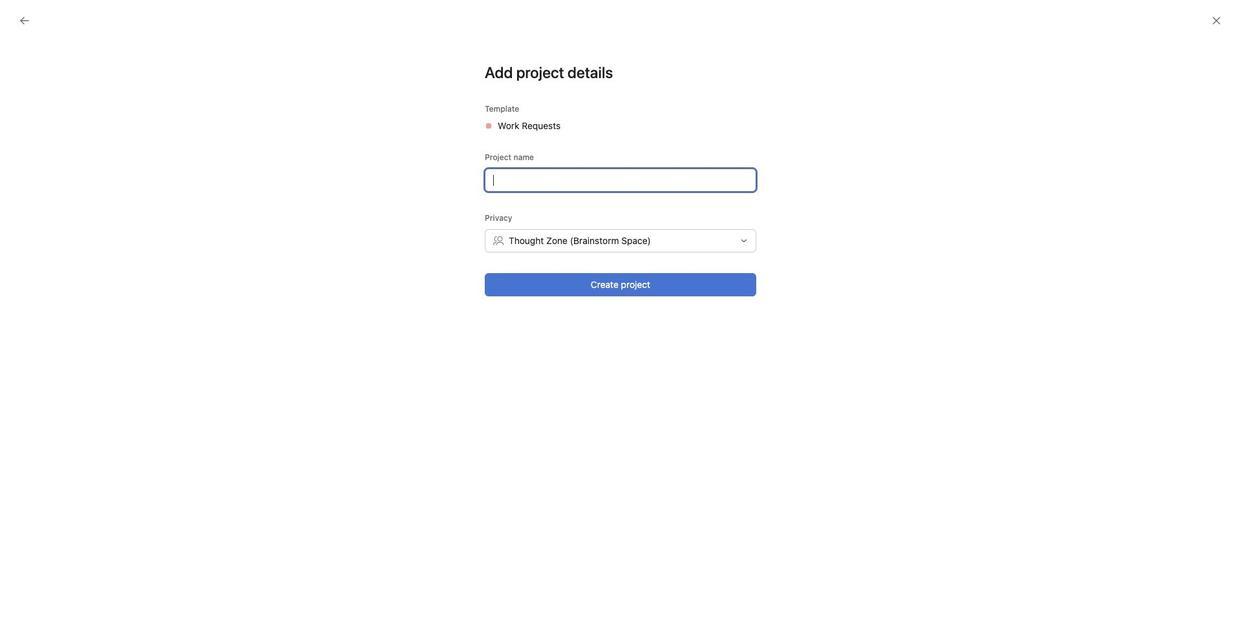 Task type: vqa. For each thing, say whether or not it's contained in the screenshot.
list item
yes



Task type: locate. For each thing, give the bounding box(es) containing it.
close image
[[1211, 16, 1222, 26]]

list item
[[720, 496, 752, 528]]

go back image
[[19, 16, 30, 26]]

hide sidebar image
[[17, 10, 27, 21]]

None text field
[[485, 169, 756, 192]]



